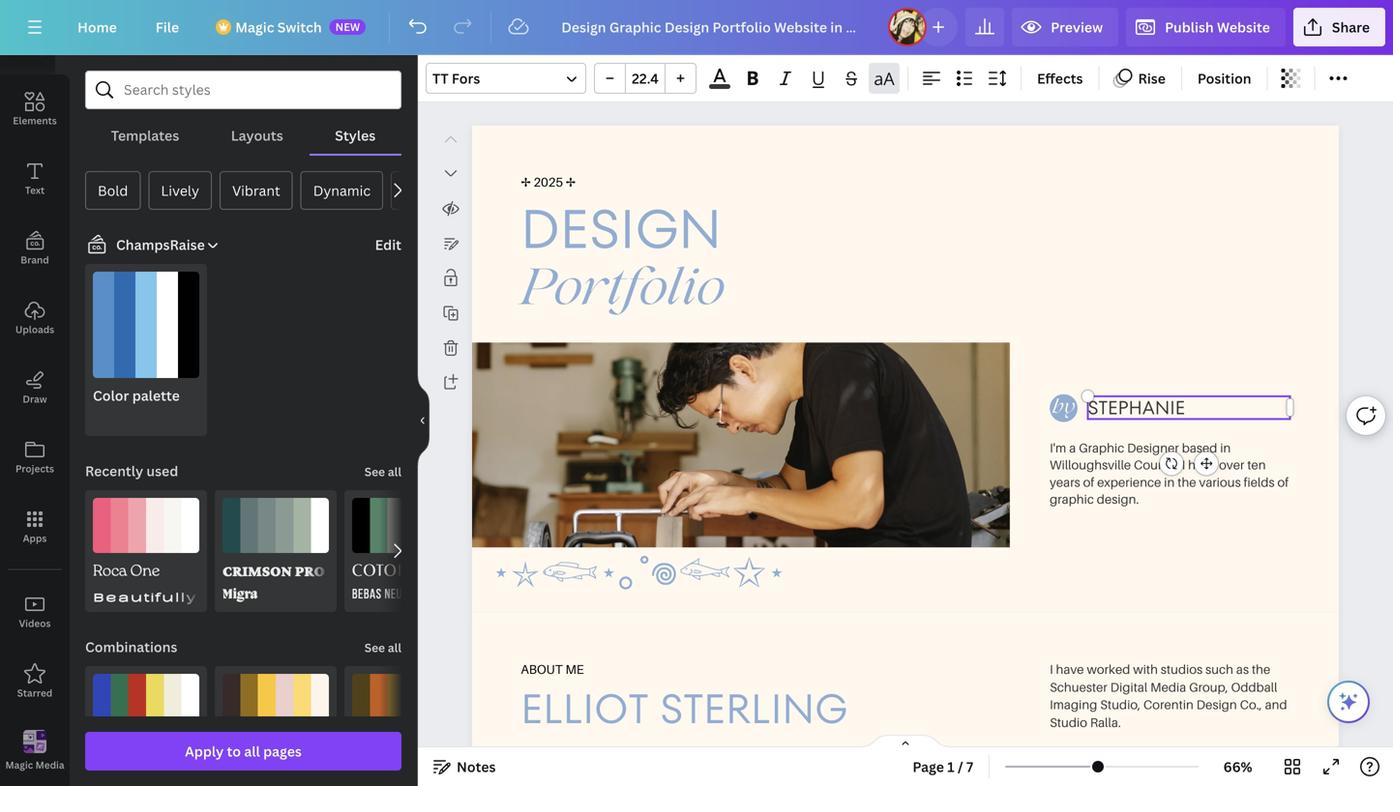 Task type: vqa. For each thing, say whether or not it's contained in the screenshot.
add
no



Task type: locate. For each thing, give the bounding box(es) containing it.
2 see from the top
[[365, 640, 385, 656]]

roca one beautifully delicious sans
[[93, 562, 353, 605]]

beautifully
[[93, 589, 197, 605]]

videos
[[19, 618, 51, 631]]

of right fields
[[1278, 475, 1290, 490]]

see all for combinations
[[365, 640, 402, 656]]

2 see all from the top
[[365, 640, 402, 656]]

see all button
[[363, 452, 404, 491], [363, 628, 404, 667]]

1 horizontal spatial the
[[1253, 662, 1271, 677]]

tt fors
[[433, 69, 480, 88]]

1
[[948, 758, 955, 777]]

crimson pro migra
[[223, 563, 325, 603]]

0 horizontal spatial ✢
[[521, 175, 531, 190]]

i inside i'm a graphic designer based in willoughsville county. i have over ten years of experience in the various fields of graphic design.
[[1183, 458, 1186, 473]]

styles button
[[309, 117, 402, 154]]

1 vertical spatial see all
[[365, 640, 402, 656]]

magic inside magic media button
[[5, 759, 33, 772]]

66%
[[1224, 758, 1253, 777]]

see all
[[365, 464, 402, 480], [365, 640, 402, 656]]

1 of from the left
[[1084, 475, 1095, 490]]

1 horizontal spatial i
[[1183, 458, 1186, 473]]

1 vertical spatial have
[[1057, 662, 1085, 677]]

corentin
[[1144, 698, 1194, 713]]

1 horizontal spatial have
[[1189, 458, 1217, 473]]

see left 'hide' 'image'
[[365, 464, 385, 480]]

champsraise button
[[77, 233, 220, 257]]

design up elements "button"
[[19, 45, 51, 58]]

0 vertical spatial in
[[1221, 441, 1232, 456]]

✢ left 2025
[[521, 175, 531, 190]]

elements
[[13, 114, 57, 127]]

have inside i have worked with studios such as the schuester digital media group, oddball imaging studio, corentin design co., and studio ralla.
[[1057, 662, 1085, 677]]

1 vertical spatial see
[[365, 640, 385, 656]]

1 vertical spatial all
[[388, 640, 402, 656]]

see all button down "neue"
[[363, 628, 404, 667]]

combinations
[[85, 638, 178, 657]]

notes
[[457, 758, 496, 777]]

crimson
[[223, 563, 292, 580]]

0 horizontal spatial in
[[1165, 475, 1176, 490]]

1 vertical spatial in
[[1165, 475, 1176, 490]]

media up the corentin
[[1151, 680, 1187, 695]]

1 vertical spatial i
[[1050, 662, 1054, 677]]

publish
[[1166, 18, 1215, 36]]

design inside i have worked with studios such as the schuester digital media group, oddball imaging studio, corentin design co., and studio ralla.
[[1197, 698, 1238, 713]]

graphic
[[1080, 441, 1125, 456]]

of down willoughsville
[[1084, 475, 1095, 490]]

in
[[1221, 441, 1232, 456], [1165, 475, 1176, 490]]

color palette
[[93, 387, 180, 405]]

cotoris
[[352, 562, 423, 582]]

have down based
[[1189, 458, 1217, 473]]

design up portfolio
[[521, 191, 722, 267]]

Stephanie text field
[[1089, 395, 1291, 421]]

0 vertical spatial all
[[388, 464, 402, 480]]

1 vertical spatial see all button
[[363, 628, 404, 667]]

about
[[521, 662, 563, 677]]

co.,
[[1241, 698, 1263, 713]]

#393636 image
[[710, 84, 731, 89], [710, 84, 731, 89]]

ten
[[1248, 458, 1267, 473]]

have
[[1189, 458, 1217, 473], [1057, 662, 1085, 677]]

1 ✢ from the left
[[521, 175, 531, 190]]

about me
[[521, 662, 584, 677]]

1 vertical spatial media
[[35, 759, 64, 772]]

recently used button
[[83, 452, 180, 491]]

all right to
[[244, 743, 260, 761]]

1 horizontal spatial design
[[521, 191, 722, 267]]

0 vertical spatial design
[[19, 45, 51, 58]]

0 vertical spatial magic
[[235, 18, 274, 36]]

✢ right 2025
[[566, 175, 576, 190]]

1 vertical spatial design
[[521, 191, 722, 267]]

vibrant
[[232, 182, 280, 200]]

bebas
[[352, 589, 382, 603]]

media down starred
[[35, 759, 64, 772]]

magic inside the main menu bar
[[235, 18, 274, 36]]

0 horizontal spatial have
[[1057, 662, 1085, 677]]

the left "various" at the right of the page
[[1178, 475, 1197, 490]]

magic left switch on the left top of the page
[[235, 18, 274, 36]]

1 horizontal spatial magic
[[235, 18, 274, 36]]

0 horizontal spatial design
[[19, 45, 51, 58]]

styles
[[335, 126, 376, 145]]

2 see all button from the top
[[363, 628, 404, 667]]

over
[[1220, 458, 1245, 473]]

2 vertical spatial all
[[244, 743, 260, 761]]

ralla.
[[1091, 715, 1122, 731]]

to
[[227, 743, 241, 761]]

0 vertical spatial media
[[1151, 680, 1187, 695]]

all for combinations
[[388, 640, 402, 656]]

0 vertical spatial see all
[[365, 464, 402, 480]]

delicious
[[204, 589, 295, 605]]

share
[[1333, 18, 1371, 36]]

0 vertical spatial see
[[365, 464, 385, 480]]

me
[[566, 662, 584, 677]]

portfolio
[[521, 269, 725, 317]]

see down bebas
[[365, 640, 385, 656]]

design down group,
[[1197, 698, 1238, 713]]

all down "neue"
[[388, 640, 402, 656]]

0 horizontal spatial the
[[1178, 475, 1197, 490]]

see all for recently used
[[365, 464, 402, 480]]

Search styles search field
[[124, 72, 363, 108]]

preview
[[1051, 18, 1104, 36]]

show pages image
[[860, 735, 953, 750]]

bold
[[98, 182, 128, 200]]

fields
[[1245, 475, 1275, 490]]

combinations button
[[83, 628, 179, 667]]

the right as
[[1253, 662, 1271, 677]]

home link
[[62, 8, 132, 46]]

all left 'hide' 'image'
[[388, 464, 402, 480]]

Design title text field
[[546, 8, 881, 46]]

1 see from the top
[[365, 464, 385, 480]]

1 horizontal spatial in
[[1221, 441, 1232, 456]]

all inside the apply to all pages button
[[244, 743, 260, 761]]

magic
[[235, 18, 274, 36], [5, 759, 33, 772]]

✢
[[521, 175, 531, 190], [566, 175, 576, 190]]

see all left 'hide' 'image'
[[365, 464, 402, 480]]

1 horizontal spatial media
[[1151, 680, 1187, 695]]

1 vertical spatial magic
[[5, 759, 33, 772]]

design.
[[1098, 492, 1140, 507]]

uploads button
[[0, 284, 70, 353]]

experience
[[1098, 475, 1162, 490]]

1 horizontal spatial ✢
[[566, 175, 576, 190]]

0 vertical spatial have
[[1189, 458, 1217, 473]]

apps button
[[0, 493, 70, 562]]

2 vertical spatial design
[[1197, 698, 1238, 713]]

with
[[1134, 662, 1159, 677]]

position
[[1198, 69, 1252, 88]]

1 horizontal spatial of
[[1278, 475, 1290, 490]]

dynamic button
[[301, 171, 383, 210]]

i down based
[[1183, 458, 1186, 473]]

1 see all from the top
[[365, 464, 402, 480]]

used
[[147, 462, 178, 481]]

1 vertical spatial the
[[1253, 662, 1271, 677]]

the inside i have worked with studios such as the schuester digital media group, oddball imaging studio, corentin design co., and studio ralla.
[[1253, 662, 1271, 677]]

2 horizontal spatial design
[[1197, 698, 1238, 713]]

7
[[967, 758, 974, 777]]

one
[[130, 562, 160, 585]]

share button
[[1294, 8, 1386, 46]]

2 of from the left
[[1278, 475, 1290, 490]]

publish website button
[[1127, 8, 1286, 46]]

imaging
[[1050, 698, 1098, 713]]

edit button
[[375, 234, 402, 256]]

design inside button
[[19, 45, 51, 58]]

0 horizontal spatial media
[[35, 759, 64, 772]]

layouts
[[231, 126, 283, 145]]

0 horizontal spatial i
[[1050, 662, 1054, 677]]

side panel tab list
[[0, 5, 70, 787]]

0 horizontal spatial magic
[[5, 759, 33, 772]]

in up the over
[[1221, 441, 1232, 456]]

in down county.
[[1165, 475, 1176, 490]]

see all button for combinations
[[363, 628, 404, 667]]

media
[[1151, 680, 1187, 695], [35, 759, 64, 772]]

1 see all button from the top
[[363, 452, 404, 491]]

see all down "neue"
[[365, 640, 402, 656]]

i up schuester
[[1050, 662, 1054, 677]]

i have worked with studios such as the schuester digital media group, oddball imaging studio, corentin design co., and studio ralla.
[[1050, 662, 1288, 731]]

0 horizontal spatial of
[[1084, 475, 1095, 490]]

i inside i have worked with studios such as the schuester digital media group, oddball imaging studio, corentin design co., and studio ralla.
[[1050, 662, 1054, 677]]

i'm
[[1050, 441, 1067, 456]]

apply
[[185, 743, 224, 761]]

home
[[77, 18, 117, 36]]

0 vertical spatial the
[[1178, 475, 1197, 490]]

0 vertical spatial i
[[1183, 458, 1186, 473]]

oddball
[[1232, 680, 1278, 695]]

group
[[594, 63, 697, 94]]

have up schuester
[[1057, 662, 1085, 677]]

worked
[[1088, 662, 1131, 677]]

see all button left 'hide' 'image'
[[363, 452, 404, 491]]

magic down starred
[[5, 759, 33, 772]]

see for recently used
[[365, 464, 385, 480]]

color
[[93, 387, 129, 405]]

design
[[19, 45, 51, 58], [521, 191, 722, 267], [1197, 698, 1238, 713]]

i
[[1183, 458, 1186, 473], [1050, 662, 1054, 677]]

0 vertical spatial see all button
[[363, 452, 404, 491]]



Task type: describe. For each thing, give the bounding box(es) containing it.
see for combinations
[[365, 640, 385, 656]]

lively button
[[148, 171, 212, 210]]

recently
[[85, 462, 143, 481]]

text
[[25, 184, 45, 197]]

county.
[[1135, 458, 1180, 473]]

based
[[1183, 441, 1218, 456]]

⋆⭒𓆟⋆｡˚𖦹𓆜✩⋆
[[492, 543, 786, 603]]

switch
[[278, 18, 322, 36]]

willoughsville
[[1050, 458, 1132, 473]]

sterling
[[661, 681, 848, 738]]

roca
[[93, 562, 127, 585]]

i'm a graphic designer based in willoughsville county. i have over ten years of experience in the various fields of graphic design.
[[1050, 441, 1290, 507]]

schuester
[[1050, 680, 1108, 695]]

canva assistant image
[[1338, 691, 1361, 714]]

page 1 / 7
[[913, 758, 974, 777]]

rise
[[1139, 69, 1166, 88]]

rise button
[[1108, 63, 1174, 94]]

studios
[[1161, 662, 1203, 677]]

color palette button
[[85, 264, 207, 437]]

– – number field
[[632, 69, 659, 88]]

the inside i'm a graphic designer based in willoughsville county. i have over ten years of experience in the various fields of graphic design.
[[1178, 475, 1197, 490]]

apply "lemon meringue" style image
[[223, 675, 329, 780]]

designer
[[1128, 441, 1180, 456]]

migra
[[223, 588, 258, 603]]

/
[[958, 758, 964, 777]]

apply "toy store" style image
[[93, 675, 199, 780]]

notes button
[[426, 752, 504, 783]]

dynamic
[[313, 182, 371, 200]]

elliot sterling
[[521, 681, 848, 738]]

vibrant button
[[220, 171, 293, 210]]

tt fors button
[[426, 63, 587, 94]]

uploads
[[15, 323, 54, 336]]

edit
[[375, 236, 402, 254]]

bold button
[[85, 171, 141, 210]]

see all button for recently used
[[363, 452, 404, 491]]

a
[[1070, 441, 1077, 456]]

2 ✢ from the left
[[566, 175, 576, 190]]

preview button
[[1013, 8, 1119, 46]]

studio,
[[1101, 698, 1141, 713]]

recently used
[[85, 462, 178, 481]]

digital
[[1111, 680, 1148, 695]]

starred
[[17, 687, 52, 700]]

all for recently used
[[388, 464, 402, 480]]

design button
[[0, 5, 70, 75]]

sans
[[302, 589, 353, 605]]

magic for magic switch
[[235, 18, 274, 36]]

starred button
[[0, 648, 70, 717]]

such
[[1206, 662, 1234, 677]]

effects button
[[1030, 63, 1091, 94]]

apply to all pages button
[[85, 733, 402, 772]]

brand
[[21, 254, 49, 267]]

and
[[1266, 698, 1288, 713]]

fors
[[452, 69, 480, 88]]

magic media button
[[0, 717, 70, 787]]

publish website
[[1166, 18, 1271, 36]]

champsraise
[[116, 236, 205, 254]]

group,
[[1190, 680, 1229, 695]]

layouts button
[[205, 117, 309, 154]]

main menu bar
[[0, 0, 1394, 55]]

hide image
[[417, 375, 430, 468]]

stephanie
[[1089, 395, 1186, 421]]

text button
[[0, 144, 70, 214]]

file button
[[140, 8, 195, 46]]

have inside i'm a graphic designer based in willoughsville county. i have over ten years of experience in the various fields of graphic design.
[[1189, 458, 1217, 473]]

66% button
[[1207, 752, 1270, 783]]

palette
[[132, 387, 180, 405]]

videos button
[[0, 578, 70, 648]]

apply to all pages
[[185, 743, 302, 761]]

lively
[[161, 182, 199, 200]]

graphic
[[1050, 492, 1095, 507]]

brand button
[[0, 214, 70, 284]]

templates
[[111, 126, 179, 145]]

draw
[[23, 393, 47, 406]]

magic media
[[5, 759, 64, 772]]

media inside i have worked with studios such as the schuester digital media group, oddball imaging studio, corentin design co., and studio ralla.
[[1151, 680, 1187, 695]]

media inside button
[[35, 759, 64, 772]]

elliot
[[521, 681, 649, 738]]

page 1 / 7 button
[[905, 752, 982, 783]]

website
[[1218, 18, 1271, 36]]

elements button
[[0, 75, 70, 144]]

effects
[[1038, 69, 1084, 88]]

years
[[1050, 475, 1081, 490]]

magic switch
[[235, 18, 322, 36]]

studio
[[1050, 715, 1088, 731]]

magic for magic media
[[5, 759, 33, 772]]



